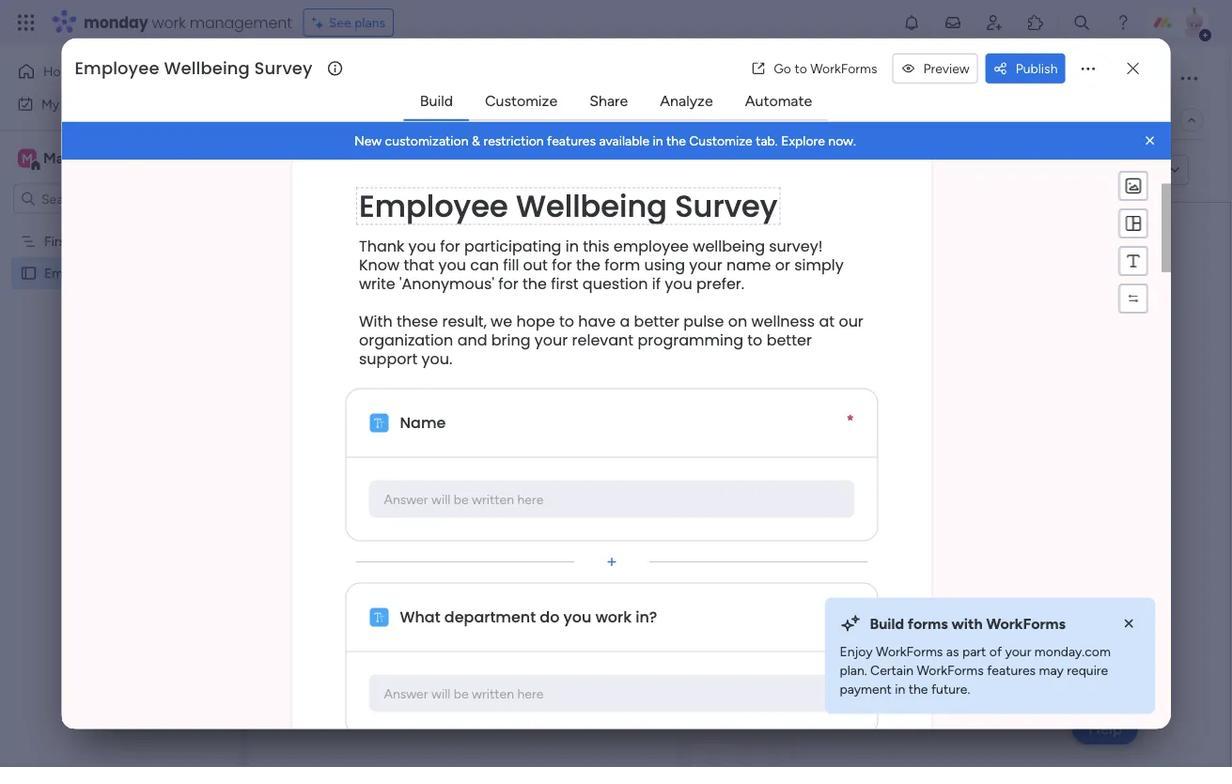 Task type: vqa. For each thing, say whether or not it's contained in the screenshot.
Production Management
no



Task type: describe. For each thing, give the bounding box(es) containing it.
new customization & restriction features available in the customize tab. explore now.
[[354, 133, 856, 149]]

as
[[946, 644, 959, 660]]

build forms with workforms alert
[[825, 598, 1155, 714]]

what department do you work in?
[[399, 607, 657, 628]]

1 written from the top
[[471, 491, 514, 507]]

1 answer from the top
[[383, 491, 428, 507]]

may
[[1039, 663, 1064, 679]]

form button
[[359, 105, 417, 135]]

my work
[[41, 96, 91, 112]]

require
[[1067, 663, 1108, 679]]

dapulse integrations image
[[845, 113, 859, 127]]

invite members image
[[985, 13, 1004, 32]]

analyze
[[660, 92, 713, 110]]

home button
[[11, 56, 202, 86]]

future.
[[931, 682, 970, 698]]

employee inside form form
[[359, 185, 508, 227]]

powered by
[[377, 162, 456, 179]]

features inside banner banner
[[547, 133, 595, 149]]

share
[[589, 92, 628, 110]]

go
[[774, 60, 791, 76]]

analyze link
[[645, 84, 728, 118]]

wellbeing inside field
[[164, 56, 250, 80]]

building
[[709, 358, 799, 389]]

employee inside list box
[[44, 265, 102, 281]]

monday
[[84, 12, 148, 33]]

help
[[1088, 720, 1122, 739]]

edit form
[[292, 162, 347, 178]]

1 will from the top
[[431, 491, 450, 507]]

workspace
[[80, 149, 154, 167]]

enjoy workforms as part of your monday.com plan. certain workforms features may require payment in the future.
[[840, 644, 1111, 698]]

build link
[[405, 84, 468, 118]]

department
[[444, 607, 535, 628]]

4
[[1134, 112, 1142, 128]]

my
[[41, 96, 59, 112]]

component__icon image for what
[[369, 608, 388, 627]]

public board image
[[20, 265, 38, 282]]

autopilot image
[[1039, 107, 1055, 131]]

form
[[373, 112, 403, 128]]

in?
[[635, 607, 657, 628]]

workforms up of
[[986, 615, 1066, 633]]

payment
[[840, 682, 892, 698]]

inbox image
[[944, 13, 962, 32]]

what
[[399, 607, 440, 628]]

workforms inside button
[[810, 60, 877, 76]]

edit
[[292, 162, 316, 178]]

plan.
[[840, 663, 867, 679]]

explore
[[781, 133, 825, 149]]

main
[[43, 149, 76, 167]]

build forms with workforms
[[870, 615, 1066, 633]]

name
[[399, 412, 445, 434]]

employee wellbeing survey inside form form
[[359, 185, 777, 227]]

employee wellbeing survey inside field
[[75, 56, 313, 80]]

being inside list box
[[134, 265, 167, 281]]

publish
[[1016, 60, 1058, 76]]

wellbeing inside form form
[[515, 185, 667, 227]]

preview
[[923, 60, 970, 76]]

1
[[1152, 71, 1158, 87]]

work for my
[[63, 96, 91, 112]]

certain
[[870, 663, 913, 679]]

edit form button
[[285, 155, 355, 185]]

customization tools toolbar
[[1118, 171, 1148, 314]]

share link
[[574, 84, 643, 118]]

powered
[[377, 162, 436, 179]]

tab.
[[755, 133, 777, 149]]

2 answer from the top
[[383, 686, 428, 702]]

management
[[190, 12, 292, 33]]

customize inside customize link
[[485, 92, 557, 110]]

workforms up future.
[[917, 663, 984, 679]]

copy form link button
[[1032, 155, 1161, 185]]

copy
[[1067, 162, 1099, 178]]

tab list containing build
[[404, 83, 828, 121]]

first
[[44, 234, 70, 250]]

invite / 1 button
[[1073, 64, 1166, 94]]

Search in workspace field
[[39, 188, 157, 210]]

survey inside list box
[[171, 265, 209, 281]]

customize link
[[470, 84, 572, 118]]

main workspace
[[43, 149, 154, 167]]

monday work management
[[84, 12, 292, 33]]

apps image
[[1026, 13, 1045, 32]]

survey inside field
[[254, 56, 313, 80]]

table button
[[285, 105, 359, 135]]

survey inside form form
[[675, 185, 777, 227]]

close image inside banner banner
[[1140, 131, 1159, 150]]

notifications image
[[902, 13, 921, 32]]

let's start by building your form
[[566, 358, 913, 389]]

2 will from the top
[[431, 686, 450, 702]]

features inside enjoy workforms as part of your monday.com plan. certain workforms features may require payment in the future.
[[987, 663, 1036, 679]]

search everything image
[[1072, 13, 1091, 32]]

add new question image
[[602, 553, 621, 572]]

you
[[563, 607, 591, 628]]

employee well-being survey inside list box
[[44, 265, 209, 281]]

background color and image selector image
[[1123, 177, 1142, 195]]

table
[[314, 112, 345, 128]]

form form
[[62, 0, 1170, 768]]

1 horizontal spatial being
[[460, 63, 524, 94]]

invite / 1
[[1108, 71, 1158, 87]]

my work button
[[11, 89, 202, 119]]

in inside enjoy workforms as part of your monday.com plan. certain workforms features may require payment in the future.
[[895, 682, 905, 698]]

see plans button
[[303, 8, 394, 37]]

menu image
[[1123, 252, 1142, 271]]

preview button
[[892, 53, 978, 83]]

1 horizontal spatial form
[[860, 358, 913, 389]]

help image
[[1114, 13, 1132, 32]]

restriction
[[483, 133, 543, 149]]

/ for 4
[[1125, 112, 1130, 128]]

publish button
[[986, 53, 1065, 83]]

ruby anderson image
[[1179, 8, 1209, 38]]

the inside banner banner
[[666, 133, 685, 149]]

go to workforms button
[[744, 53, 885, 83]]

plans
[[354, 15, 385, 31]]

help button
[[1072, 714, 1138, 745]]

of
[[989, 644, 1002, 660]]

board
[[73, 234, 108, 250]]

list box containing first board
[[0, 222, 240, 543]]

1 be from the top
[[453, 491, 468, 507]]

2 answer will be written here from the top
[[383, 686, 543, 702]]



Task type: locate. For each thing, give the bounding box(es) containing it.
enjoy
[[840, 644, 873, 660]]

automate for automate / 4
[[1063, 112, 1121, 128]]

employee well-being survey up add view icon
[[286, 63, 605, 94]]

1 horizontal spatial work
[[152, 12, 186, 33]]

1 vertical spatial /
[[1125, 112, 1130, 128]]

build for build
[[420, 92, 453, 110]]

see plans
[[329, 15, 385, 31]]

0 horizontal spatial build
[[420, 92, 453, 110]]

in down certain
[[895, 682, 905, 698]]

0 vertical spatial be
[[453, 491, 468, 507]]

form for copy
[[1102, 162, 1130, 178]]

answer will be written here
[[383, 491, 543, 507], [383, 686, 543, 702]]

the
[[666, 133, 685, 149], [908, 682, 928, 698]]

close image inside build forms with workforms alert
[[1120, 615, 1138, 634]]

1 horizontal spatial by
[[675, 358, 703, 389]]

1 horizontal spatial close image
[[1140, 131, 1159, 150]]

1 horizontal spatial employee well-being survey
[[286, 63, 605, 94]]

0 vertical spatial by
[[440, 162, 456, 179]]

0 horizontal spatial automate
[[745, 92, 812, 110]]

0 vertical spatial component__icon image
[[369, 414, 388, 433]]

0 horizontal spatial /
[[1125, 112, 1130, 128]]

0 vertical spatial in
[[652, 133, 663, 149]]

0 horizontal spatial features
[[547, 133, 595, 149]]

0 horizontal spatial the
[[666, 133, 685, 149]]

customize up restriction
[[485, 92, 557, 110]]

0 horizontal spatial wellbeing
[[164, 56, 250, 80]]

Employee Wellbeing Survey field
[[70, 56, 325, 81]]

features left "available"
[[547, 133, 595, 149]]

will down what
[[431, 686, 450, 702]]

collapse board header image
[[1184, 113, 1199, 128]]

build
[[420, 92, 453, 110], [870, 615, 904, 633]]

0 horizontal spatial employee well-being survey
[[44, 265, 209, 281]]

being up &
[[460, 63, 524, 94]]

1 vertical spatial *
[[846, 606, 853, 623]]

integrate
[[867, 112, 921, 128]]

0 horizontal spatial well-
[[106, 265, 134, 281]]

1 vertical spatial employee wellbeing survey
[[359, 185, 777, 227]]

survey down 'management'
[[254, 56, 313, 80]]

close image
[[1140, 131, 1159, 150], [1120, 615, 1138, 634]]

monday.com
[[1035, 644, 1111, 660]]

0 vertical spatial customize
[[485, 92, 557, 110]]

2 here from the top
[[517, 686, 543, 702]]

1 vertical spatial employee well-being survey
[[44, 265, 209, 281]]

activity
[[984, 71, 1030, 87]]

build inside tab list
[[420, 92, 453, 110]]

go to workforms
[[774, 60, 877, 76]]

0 horizontal spatial survey
[[254, 56, 313, 80]]

work inside form form
[[595, 607, 631, 628]]

automate inside automate 'link'
[[745, 92, 812, 110]]

form for edit
[[319, 162, 347, 178]]

1 horizontal spatial the
[[908, 682, 928, 698]]

do
[[539, 607, 559, 628]]

employee well-being survey
[[286, 63, 605, 94], [44, 265, 209, 281]]

first board
[[44, 234, 108, 250]]

in
[[652, 133, 663, 149], [895, 682, 905, 698]]

by right start
[[675, 358, 703, 389]]

in right "available"
[[652, 133, 663, 149]]

0 vertical spatial answer
[[383, 491, 428, 507]]

0 horizontal spatial form
[[319, 162, 347, 178]]

by
[[440, 162, 456, 179], [675, 358, 703, 389]]

1 vertical spatial component__icon image
[[369, 608, 388, 627]]

build for build forms with workforms
[[870, 615, 904, 633]]

1 vertical spatial well-
[[106, 265, 134, 281]]

add view image
[[429, 113, 436, 127]]

0 vertical spatial survey
[[254, 56, 313, 80]]

activity button
[[977, 64, 1066, 94]]

survey
[[530, 63, 605, 94], [171, 265, 209, 281]]

0 horizontal spatial customize
[[485, 92, 557, 110]]

1 horizontal spatial customize
[[689, 133, 752, 149]]

employee
[[75, 56, 159, 80], [286, 63, 397, 94], [359, 185, 508, 227], [44, 265, 102, 281]]

0 vertical spatial work
[[152, 12, 186, 33]]

0 horizontal spatial employee wellbeing survey
[[75, 56, 313, 80]]

wellbeing down 'new customization & restriction features available in the customize tab. explore now.'
[[515, 185, 667, 227]]

menu image
[[1123, 214, 1142, 233]]

1 horizontal spatial build
[[870, 615, 904, 633]]

wellbeing
[[164, 56, 250, 80], [515, 185, 667, 227]]

employee down the first board
[[44, 265, 102, 281]]

0 vertical spatial your
[[805, 358, 854, 389]]

form inside button
[[319, 162, 347, 178]]

select product image
[[17, 13, 36, 32]]

tab list
[[404, 83, 828, 121]]

1 * from the top
[[846, 412, 853, 429]]

workforms up certain
[[876, 644, 943, 660]]

0 horizontal spatial close image
[[1120, 615, 1138, 634]]

/ inside button
[[1144, 71, 1149, 87]]

part
[[962, 644, 986, 660]]

0 vertical spatial written
[[471, 491, 514, 507]]

/ for 1
[[1144, 71, 1149, 87]]

written
[[471, 491, 514, 507], [471, 686, 514, 702]]

list box
[[0, 222, 240, 543]]

automate link
[[730, 84, 827, 118]]

the inside enjoy workforms as part of your monday.com plan. certain workforms features may require payment in the future.
[[908, 682, 928, 698]]

1 vertical spatial the
[[908, 682, 928, 698]]

1 vertical spatial answer will be written here
[[383, 686, 543, 702]]

customize
[[485, 92, 557, 110], [689, 133, 752, 149]]

automate for automate
[[745, 92, 812, 110]]

2 be from the top
[[453, 686, 468, 702]]

0 vertical spatial /
[[1144, 71, 1149, 87]]

0 vertical spatial features
[[547, 133, 595, 149]]

1 vertical spatial your
[[1005, 644, 1031, 660]]

0 horizontal spatial by
[[440, 162, 456, 179]]

1 answer will be written here from the top
[[383, 491, 543, 507]]

0 vertical spatial employee wellbeing survey
[[75, 56, 313, 80]]

employee inside field
[[75, 56, 159, 80]]

your
[[805, 358, 854, 389], [1005, 644, 1031, 660]]

the down analyze
[[666, 133, 685, 149]]

1 component__icon image from the top
[[369, 414, 388, 433]]

1 horizontal spatial /
[[1144, 71, 1149, 87]]

your right of
[[1005, 644, 1031, 660]]

2 written from the top
[[471, 686, 514, 702]]

employee up my work 'button'
[[75, 56, 159, 80]]

0 vertical spatial employee well-being survey
[[286, 63, 605, 94]]

1 vertical spatial customize
[[689, 133, 752, 149]]

1 horizontal spatial survey
[[530, 63, 605, 94]]

work for monday
[[152, 12, 186, 33]]

1 vertical spatial being
[[134, 265, 167, 281]]

features down of
[[987, 663, 1036, 679]]

2 * from the top
[[846, 606, 853, 623]]

work inside 'button'
[[63, 96, 91, 112]]

employee down powered by
[[359, 185, 508, 227]]

customize inside banner banner
[[689, 133, 752, 149]]

0 vertical spatial the
[[666, 133, 685, 149]]

well- up add view icon
[[403, 63, 460, 94]]

new
[[354, 133, 381, 149]]

0 vertical spatial will
[[431, 491, 450, 507]]

1 vertical spatial in
[[895, 682, 905, 698]]

answer will be written here down the department
[[383, 686, 543, 702]]

forms
[[908, 615, 948, 633]]

work right my
[[63, 96, 91, 112]]

1 vertical spatial will
[[431, 686, 450, 702]]

copy form link
[[1067, 162, 1153, 178]]

build up add view icon
[[420, 92, 453, 110]]

banner banner
[[62, 122, 1170, 160]]

1 vertical spatial survey
[[171, 265, 209, 281]]

0 vertical spatial being
[[460, 63, 524, 94]]

work left in?
[[595, 607, 631, 628]]

wellbeing down the monday work management
[[164, 56, 250, 80]]

2 vertical spatial work
[[595, 607, 631, 628]]

customization
[[385, 133, 468, 149]]

1 vertical spatial wellbeing
[[515, 185, 667, 227]]

1 horizontal spatial your
[[1005, 644, 1031, 660]]

build inside alert
[[870, 615, 904, 633]]

now.
[[828, 133, 856, 149]]

1 vertical spatial by
[[675, 358, 703, 389]]

start
[[618, 358, 669, 389]]

1 vertical spatial features
[[987, 663, 1036, 679]]

automate down go
[[745, 92, 812, 110]]

your right building at the right of the page
[[805, 358, 854, 389]]

workforms
[[810, 60, 877, 76], [986, 615, 1066, 633], [876, 644, 943, 660], [917, 663, 984, 679]]

employee up table
[[286, 63, 397, 94]]

available
[[599, 133, 649, 149]]

2 horizontal spatial work
[[595, 607, 631, 628]]

/
[[1144, 71, 1149, 87], [1125, 112, 1130, 128]]

1 horizontal spatial features
[[987, 663, 1036, 679]]

0 vertical spatial *
[[846, 412, 853, 429]]

let's
[[566, 358, 612, 389]]

workspace selection element
[[18, 147, 157, 172]]

0 horizontal spatial work
[[63, 96, 91, 112]]

employee well-being survey down board
[[44, 265, 209, 281]]

be
[[453, 491, 468, 507], [453, 686, 468, 702]]

0 vertical spatial answer will be written here
[[383, 491, 543, 507]]

more actions image
[[1078, 59, 1097, 78]]

0 horizontal spatial your
[[805, 358, 854, 389]]

build left forms
[[870, 615, 904, 633]]

0 horizontal spatial survey
[[171, 265, 209, 281]]

being
[[460, 63, 524, 94], [134, 265, 167, 281]]

workforms logo image
[[464, 155, 570, 185]]

1 horizontal spatial well-
[[403, 63, 460, 94]]

1 horizontal spatial survey
[[675, 185, 777, 227]]

1 horizontal spatial automate
[[1063, 112, 1121, 128]]

m
[[22, 150, 33, 166]]

with
[[951, 615, 983, 633]]

workspace image
[[18, 148, 37, 169]]

answer down what
[[383, 686, 428, 702]]

2 component__icon image from the top
[[369, 608, 388, 627]]

being down search in workspace field on the left top
[[134, 265, 167, 281]]

name button
[[397, 408, 846, 438]]

0 vertical spatial wellbeing
[[164, 56, 250, 80]]

by down customization
[[440, 162, 456, 179]]

automate right autopilot image
[[1063, 112, 1121, 128]]

1 vertical spatial automate
[[1063, 112, 1121, 128]]

option
[[0, 225, 240, 228]]

1 horizontal spatial wellbeing
[[515, 185, 667, 227]]

0 horizontal spatial in
[[652, 133, 663, 149]]

in inside banner banner
[[652, 133, 663, 149]]

1 here from the top
[[517, 491, 543, 507]]

1 vertical spatial answer
[[383, 686, 428, 702]]

1 horizontal spatial in
[[895, 682, 905, 698]]

home
[[43, 63, 79, 79]]

0 vertical spatial automate
[[745, 92, 812, 110]]

/ left 1
[[1144, 71, 1149, 87]]

1 vertical spatial work
[[63, 96, 91, 112]]

employee wellbeing survey down the monday work management
[[75, 56, 313, 80]]

automate / 4
[[1063, 112, 1142, 128]]

employee wellbeing survey
[[75, 56, 313, 80], [359, 185, 777, 227]]

component__icon image for name
[[369, 414, 388, 433]]

will
[[431, 491, 450, 507], [431, 686, 450, 702]]

0 vertical spatial here
[[517, 491, 543, 507]]

your inside enjoy workforms as part of your monday.com plan. certain workforms features may require payment in the future.
[[1005, 644, 1031, 660]]

0 vertical spatial survey
[[530, 63, 605, 94]]

/ left 4
[[1125, 112, 1130, 128]]

1 vertical spatial here
[[517, 686, 543, 702]]

2 horizontal spatial form
[[1102, 162, 1130, 178]]

well- down board
[[106, 265, 134, 281]]

1 vertical spatial survey
[[675, 185, 777, 227]]

work
[[152, 12, 186, 33], [63, 96, 91, 112], [595, 607, 631, 628]]

features
[[547, 133, 595, 149], [987, 663, 1036, 679]]

1 vertical spatial written
[[471, 686, 514, 702]]

employee wellbeing survey down 'new customization & restriction features available in the customize tab. explore now.'
[[359, 185, 777, 227]]

the down certain
[[908, 682, 928, 698]]

component__icon image left what
[[369, 608, 388, 627]]

answer will be written here down name at the left bottom
[[383, 491, 543, 507]]

see
[[329, 15, 351, 31]]

answer down name at the left bottom
[[383, 491, 428, 507]]

0 vertical spatial well-
[[403, 63, 460, 94]]

&
[[471, 133, 480, 149]]

1 vertical spatial close image
[[1120, 615, 1138, 634]]

well- inside list box
[[106, 265, 134, 281]]

1 vertical spatial be
[[453, 686, 468, 702]]

workforms right to
[[810, 60, 877, 76]]

link
[[1133, 162, 1153, 178]]

Employee well-being survey field
[[281, 63, 610, 94]]

0 vertical spatial close image
[[1140, 131, 1159, 150]]

customize left tab.
[[689, 133, 752, 149]]

1 vertical spatial build
[[870, 615, 904, 633]]

will down name at the left bottom
[[431, 491, 450, 507]]

to
[[794, 60, 807, 76]]

work right monday
[[152, 12, 186, 33]]

survey down tab.
[[675, 185, 777, 227]]

0 horizontal spatial being
[[134, 265, 167, 281]]

1 horizontal spatial employee wellbeing survey
[[359, 185, 777, 227]]

answer
[[383, 491, 428, 507], [383, 686, 428, 702]]

0 vertical spatial build
[[420, 92, 453, 110]]

invite
[[1108, 71, 1141, 87]]

automate
[[745, 92, 812, 110], [1063, 112, 1121, 128]]

component__icon image
[[369, 414, 388, 433], [369, 608, 388, 627]]

form inside button
[[1102, 162, 1130, 178]]

survey
[[254, 56, 313, 80], [675, 185, 777, 227]]

component__icon image left name at the left bottom
[[369, 414, 388, 433]]



